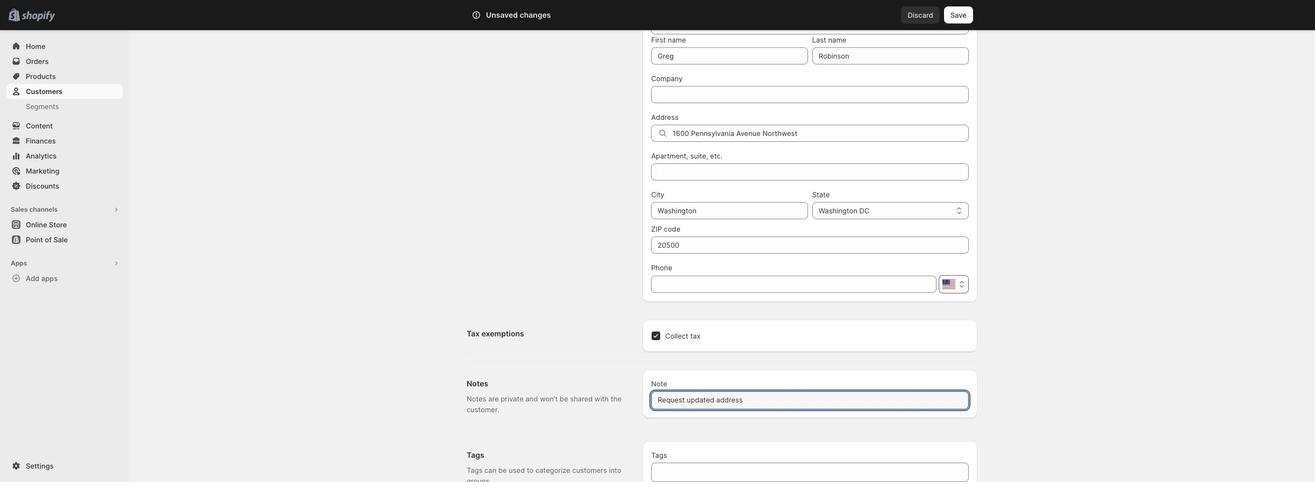 Task type: describe. For each thing, give the bounding box(es) containing it.
discard
[[908, 11, 934, 19]]

collect
[[666, 332, 689, 341]]

apps
[[41, 274, 58, 283]]

Address text field
[[673, 125, 969, 142]]

ZIP code text field
[[652, 237, 969, 254]]

finances
[[26, 137, 56, 145]]

united states
[[658, 22, 703, 30]]

company
[[652, 74, 683, 83]]

unsaved changes
[[486, 10, 551, 19]]

the
[[611, 395, 622, 403]]

add apps button
[[6, 271, 123, 286]]

be inside notes are private and won't be shared with the customer.
[[560, 395, 568, 403]]

categorize
[[536, 466, 571, 475]]

into
[[609, 466, 622, 475]]

tax
[[467, 329, 480, 338]]

dc
[[860, 207, 870, 215]]

sales
[[11, 205, 28, 214]]

marketing link
[[6, 164, 123, 179]]

customer.
[[467, 406, 499, 414]]

settings
[[26, 462, 54, 471]]

united
[[658, 22, 680, 30]]

store
[[49, 221, 67, 229]]

apartment,
[[652, 152, 689, 160]]

discard button
[[902, 6, 940, 24]]

save
[[951, 11, 967, 19]]

name for last name
[[829, 36, 847, 44]]

discounts link
[[6, 179, 123, 194]]

to
[[527, 466, 534, 475]]

Company text field
[[652, 86, 969, 103]]

Apartment, suite, etc. text field
[[652, 164, 969, 181]]

1 horizontal spatial address
[[652, 113, 679, 122]]

tags can be used to categorize customers into groups.
[[467, 466, 622, 483]]

tags inside tags can be used to categorize customers into groups.
[[467, 466, 483, 475]]

home
[[26, 42, 46, 51]]

search
[[520, 11, 543, 19]]

etc.
[[711, 152, 723, 160]]

exemptions
[[482, 329, 524, 338]]

home link
[[6, 39, 123, 54]]

washington dc
[[819, 207, 870, 215]]

shared
[[570, 395, 593, 403]]

Phone text field
[[652, 276, 937, 293]]

channels
[[29, 205, 58, 214]]

orders link
[[6, 54, 123, 69]]

add apps
[[26, 274, 58, 283]]

online
[[26, 221, 47, 229]]

content link
[[6, 118, 123, 133]]

last
[[813, 36, 827, 44]]

apps
[[11, 259, 27, 267]]

this
[[546, 20, 558, 29]]

zip
[[652, 225, 662, 233]]

and
[[526, 395, 538, 403]]

point
[[26, 236, 43, 244]]

sales channels button
[[6, 202, 123, 217]]

code
[[664, 225, 681, 233]]

with
[[595, 395, 609, 403]]

be inside tags can be used to categorize customers into groups.
[[499, 466, 507, 475]]

add
[[26, 274, 39, 283]]

apps button
[[6, 256, 123, 271]]

used
[[509, 466, 525, 475]]

tax exemptions
[[467, 329, 524, 338]]

segments link
[[6, 99, 123, 114]]

search button
[[502, 6, 814, 24]]

collect tax
[[666, 332, 701, 341]]



Task type: vqa. For each thing, say whether or not it's contained in the screenshot.
first the YYYY-MM-DD text box from the bottom of the page
no



Task type: locate. For each thing, give the bounding box(es) containing it.
products link
[[6, 69, 123, 84]]

be right can
[[499, 466, 507, 475]]

First name text field
[[652, 47, 808, 65]]

marketing
[[26, 167, 59, 175]]

Last name text field
[[813, 47, 969, 65]]

0 vertical spatial be
[[560, 395, 568, 403]]

Note text field
[[652, 392, 969, 410]]

groups.
[[467, 477, 492, 483]]

1 notes from the top
[[467, 379, 489, 388]]

customer
[[560, 20, 591, 29]]

0 horizontal spatial name
[[668, 36, 686, 44]]

notes for notes are private and won't be shared with the customer.
[[467, 395, 487, 403]]

Tags field
[[658, 463, 963, 483]]

name for first name
[[668, 36, 686, 44]]

content
[[26, 122, 53, 130]]

settings link
[[6, 459, 123, 474]]

customers link
[[6, 84, 123, 99]]

tax
[[691, 332, 701, 341]]

address
[[509, 20, 535, 29]]

0 horizontal spatial of
[[45, 236, 52, 244]]

0 vertical spatial notes
[[467, 379, 489, 388]]

united states (+1) image
[[943, 280, 956, 289]]

note
[[652, 380, 668, 388]]

name down united states
[[668, 36, 686, 44]]

first name
[[652, 36, 686, 44]]

of inside button
[[45, 236, 52, 244]]

2 name from the left
[[829, 36, 847, 44]]

the primary address of this customer
[[467, 20, 591, 29]]

analytics
[[26, 152, 57, 160]]

city
[[652, 190, 665, 199]]

2 notes from the top
[[467, 395, 487, 403]]

customers
[[573, 466, 607, 475]]

address up the the
[[467, 5, 497, 14]]

online store button
[[0, 217, 129, 232]]

1 vertical spatial address
[[652, 113, 679, 122]]

private
[[501, 395, 524, 403]]

name right "last"
[[829, 36, 847, 44]]

1 horizontal spatial be
[[560, 395, 568, 403]]

sales channels
[[11, 205, 58, 214]]

0 horizontal spatial be
[[499, 466, 507, 475]]

are
[[489, 395, 499, 403]]

apartment, suite, etc.
[[652, 152, 723, 160]]

the
[[467, 20, 480, 29]]

primary
[[482, 20, 507, 29]]

address down company
[[652, 113, 679, 122]]

finances link
[[6, 133, 123, 148]]

1 horizontal spatial name
[[829, 36, 847, 44]]

name
[[668, 36, 686, 44], [829, 36, 847, 44]]

point of sale link
[[6, 232, 123, 247]]

washington
[[819, 207, 858, 215]]

online store link
[[6, 217, 123, 232]]

zip code
[[652, 225, 681, 233]]

customers
[[26, 87, 63, 96]]

state
[[813, 190, 830, 199]]

notes for notes
[[467, 379, 489, 388]]

point of sale button
[[0, 232, 129, 247]]

discounts
[[26, 182, 59, 190]]

of down changes
[[537, 20, 544, 29]]

point of sale
[[26, 236, 68, 244]]

0 vertical spatial of
[[537, 20, 544, 29]]

states
[[682, 22, 703, 30]]

be right won't
[[560, 395, 568, 403]]

1 vertical spatial of
[[45, 236, 52, 244]]

can
[[485, 466, 497, 475]]

shopify image
[[22, 11, 55, 22]]

City text field
[[652, 202, 808, 219]]

0 vertical spatial address
[[467, 5, 497, 14]]

1 horizontal spatial of
[[537, 20, 544, 29]]

0 horizontal spatial address
[[467, 5, 497, 14]]

save button
[[944, 6, 974, 24]]

first
[[652, 36, 666, 44]]

unsaved
[[486, 10, 518, 19]]

analytics link
[[6, 148, 123, 164]]

notes are private and won't be shared with the customer.
[[467, 395, 622, 414]]

be
[[560, 395, 568, 403], [499, 466, 507, 475]]

suite,
[[691, 152, 709, 160]]

of left sale
[[45, 236, 52, 244]]

1 vertical spatial notes
[[467, 395, 487, 403]]

last name
[[813, 36, 847, 44]]

notes inside notes are private and won't be shared with the customer.
[[467, 395, 487, 403]]

online store
[[26, 221, 67, 229]]

address
[[467, 5, 497, 14], [652, 113, 679, 122]]

won't
[[540, 395, 558, 403]]

of
[[537, 20, 544, 29], [45, 236, 52, 244]]

1 name from the left
[[668, 36, 686, 44]]

1 vertical spatial be
[[499, 466, 507, 475]]

notes
[[467, 379, 489, 388], [467, 395, 487, 403]]

changes
[[520, 10, 551, 19]]

segments
[[26, 102, 59, 111]]

phone
[[652, 264, 673, 272]]

products
[[26, 72, 56, 81]]

sale
[[53, 236, 68, 244]]

tags
[[467, 451, 485, 460], [652, 451, 667, 460], [467, 466, 483, 475]]

orders
[[26, 57, 49, 66]]



